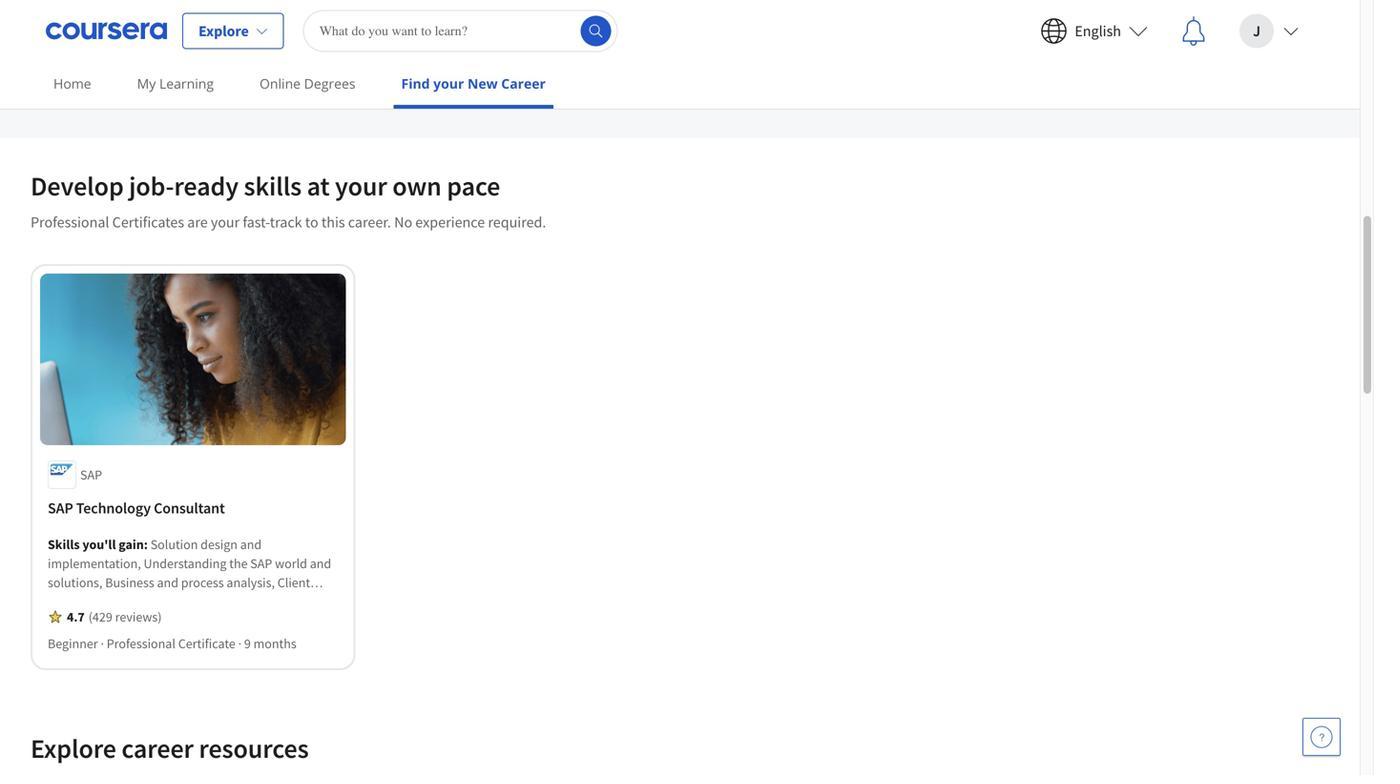 Task type: describe. For each thing, give the bounding box(es) containing it.
world
[[275, 556, 307, 573]]

featured
[[62, 22, 116, 41]]

and right the world
[[310, 556, 331, 573]]

2 · from the left
[[238, 636, 242, 653]]

find your new career link
[[394, 62, 553, 109]]

certificates
[[112, 213, 184, 232]]

at
[[307, 169, 330, 203]]

data
[[679, 0, 708, 18]]

job
[[551, 0, 570, 18]]

j button
[[1224, 0, 1314, 62]]

skills
[[48, 536, 80, 554]]

your right find
[[433, 74, 464, 93]]

sap up analysis,
[[250, 556, 272, 573]]

median
[[57, 0, 103, 18]]

9
[[244, 636, 251, 653]]

explore for explore career resources
[[31, 733, 116, 766]]

skills you'll gain :
[[48, 536, 151, 554]]

from
[[361, 0, 391, 18]]

0 vertical spatial professional
[[31, 213, 109, 232]]

how
[[238, 594, 264, 611]]

relevant
[[791, 0, 842, 18]]

online degrees
[[260, 74, 356, 93]]

design
[[201, 536, 238, 554]]

and inside median salary and job opening data are sourced from united states lightcast™ job postings report. data for job roles relevant to featured programs (7/1/2022 - 6/30/2023)
[[147, 0, 171, 18]]

the
[[229, 556, 248, 573]]

median salary and job opening data are sourced from united states lightcast™ job postings report. data for job roles relevant to featured programs (7/1/2022 - 6/30/2023)
[[46, 0, 842, 41]]

and up beginner
[[48, 613, 69, 630]]

english
[[1075, 21, 1121, 41]]

my learning
[[137, 74, 214, 93]]

experience
[[415, 213, 485, 232]]

6/30/2023)
[[254, 22, 321, 41]]

gain
[[119, 536, 144, 554]]

process
[[181, 575, 224, 592]]

beginner
[[48, 636, 98, 653]]

professional certificates are your fast-track to this career. no experience required.
[[31, 213, 546, 232]]

pace
[[447, 169, 500, 203]]

and down business
[[120, 594, 142, 611]]

skills
[[244, 169, 302, 203]]

my
[[137, 74, 156, 93]]

career
[[501, 74, 546, 93]]

help center image
[[1310, 726, 1333, 749]]

find your new career
[[401, 74, 546, 93]]

sap up technology
[[80, 467, 102, 484]]

states
[[440, 0, 478, 18]]

client
[[277, 575, 310, 592]]

4.7
[[67, 609, 85, 626]]

communication,
[[144, 594, 236, 611]]

explore button
[[182, 13, 284, 49]]

home
[[53, 74, 91, 93]]

engagement
[[48, 594, 118, 611]]

salary
[[107, 0, 144, 18]]

understanding
[[144, 556, 227, 573]]

develop
[[72, 613, 117, 630]]

consultant
[[154, 499, 225, 518]]

beginner · professional certificate · 9 months
[[48, 636, 297, 653]]

sap up skills
[[48, 499, 73, 518]]

for
[[712, 0, 730, 18]]

coursera image
[[46, 16, 167, 46]]

programs
[[119, 22, 180, 41]]

postings
[[574, 0, 626, 18]]

-
[[246, 22, 251, 41]]

online
[[260, 74, 301, 93]]

business
[[105, 575, 154, 592]]



Task type: locate. For each thing, give the bounding box(es) containing it.
1 horizontal spatial job
[[733, 0, 753, 18]]

fast-
[[243, 213, 270, 232]]

develop
[[31, 169, 124, 203]]

degrees
[[304, 74, 356, 93]]

(7/1/2022
[[183, 22, 243, 41]]

:
[[144, 536, 148, 554]]

your inside solution design and implementation, understanding the sap world and solutions, business and process analysis, client engagement and communication, how to launch and develop your sap career
[[120, 613, 145, 630]]

new
[[468, 74, 498, 93]]

your up career.
[[335, 169, 387, 203]]

professional down the develop
[[31, 213, 109, 232]]

0 vertical spatial are
[[283, 0, 303, 18]]

roles
[[756, 0, 787, 18]]

track
[[270, 213, 302, 232]]

2 vertical spatial to
[[267, 594, 278, 611]]

online degrees link
[[252, 62, 363, 105]]

1 vertical spatial career
[[122, 733, 194, 766]]

1 job from the left
[[174, 0, 194, 18]]

opening
[[198, 0, 248, 18]]

data
[[252, 0, 280, 18]]

· left 9
[[238, 636, 242, 653]]

1 horizontal spatial to
[[267, 594, 278, 611]]

analysis,
[[227, 575, 275, 592]]

to inside solution design and implementation, understanding the sap world and solutions, business and process analysis, client engagement and communication, how to launch and develop your sap career
[[267, 594, 278, 611]]

are inside median salary and job opening data are sourced from united states lightcast™ job postings report. data for job roles relevant to featured programs (7/1/2022 - 6/30/2023)
[[283, 0, 303, 18]]

job right for
[[733, 0, 753, 18]]

j
[[1253, 21, 1261, 41]]

solution
[[151, 536, 198, 554]]

0 vertical spatial explore
[[199, 21, 249, 41]]

own
[[392, 169, 442, 203]]

learning
[[159, 74, 214, 93]]

to right how
[[267, 594, 278, 611]]

months
[[254, 636, 297, 653]]

this
[[321, 213, 345, 232]]

job
[[174, 0, 194, 18], [733, 0, 753, 18]]

certificate
[[178, 636, 236, 653]]

1 · from the left
[[101, 636, 104, 653]]

you'll
[[82, 536, 116, 554]]

your left fast-
[[211, 213, 240, 232]]

implementation,
[[48, 556, 141, 573]]

0 horizontal spatial are
[[187, 213, 208, 232]]

1 vertical spatial professional
[[107, 636, 176, 653]]

solution design and implementation, understanding the sap world and solutions, business and process analysis, client engagement and communication, how to launch and develop your sap career
[[48, 536, 331, 630]]

solutions,
[[48, 575, 103, 592]]

professional down reviews)
[[107, 636, 176, 653]]

4.7 (429 reviews)
[[67, 609, 162, 626]]

job up the (7/1/2022
[[174, 0, 194, 18]]

are
[[283, 0, 303, 18], [187, 213, 208, 232]]

0 vertical spatial to
[[46, 22, 59, 41]]

explore for explore
[[199, 21, 249, 41]]

no
[[394, 213, 412, 232]]

develop job-ready skills at your own pace
[[31, 169, 500, 203]]

sap technology consultant link
[[48, 497, 338, 520]]

What do you want to learn? text field
[[303, 10, 618, 52]]

required.
[[488, 213, 546, 232]]

sourced
[[307, 0, 357, 18]]

and down understanding
[[157, 575, 178, 592]]

1 vertical spatial explore
[[31, 733, 116, 766]]

to down median
[[46, 22, 59, 41]]

home link
[[46, 62, 99, 105]]

are up 6/30/2023)
[[283, 0, 303, 18]]

0 horizontal spatial to
[[46, 22, 59, 41]]

to
[[46, 22, 59, 41], [305, 213, 318, 232], [267, 594, 278, 611]]

and
[[147, 0, 171, 18], [240, 536, 262, 554], [310, 556, 331, 573], [157, 575, 178, 592], [120, 594, 142, 611], [48, 613, 69, 630]]

1 horizontal spatial explore
[[199, 21, 249, 41]]

english button
[[1025, 0, 1163, 62]]

are down ready
[[187, 213, 208, 232]]

report.
[[630, 0, 676, 18]]

1 vertical spatial to
[[305, 213, 318, 232]]

your right (429
[[120, 613, 145, 630]]

0 horizontal spatial explore
[[31, 733, 116, 766]]

and up 'programs'
[[147, 0, 171, 18]]

career.
[[348, 213, 391, 232]]

2 horizontal spatial to
[[305, 213, 318, 232]]

1 horizontal spatial are
[[283, 0, 303, 18]]

launch
[[281, 594, 319, 611]]

None search field
[[303, 10, 618, 52]]

explore career resources
[[31, 733, 309, 766]]

explore
[[199, 21, 249, 41], [31, 733, 116, 766]]

· down the develop
[[101, 636, 104, 653]]

·
[[101, 636, 104, 653], [238, 636, 242, 653]]

explore inside explore popup button
[[199, 21, 249, 41]]

sap technology consultant
[[48, 499, 225, 518]]

my learning link
[[129, 62, 221, 105]]

job-
[[129, 169, 174, 203]]

career inside solution design and implementation, understanding the sap world and solutions, business and process analysis, client engagement and communication, how to launch and develop your sap career
[[172, 613, 207, 630]]

0 vertical spatial career
[[172, 613, 207, 630]]

united
[[395, 0, 436, 18]]

2 job from the left
[[733, 0, 753, 18]]

career
[[172, 613, 207, 630], [122, 733, 194, 766]]

reviews)
[[115, 609, 162, 626]]

to left this
[[305, 213, 318, 232]]

find
[[401, 74, 430, 93]]

sap
[[80, 467, 102, 484], [48, 499, 73, 518], [250, 556, 272, 573], [148, 613, 169, 630]]

1 horizontal spatial ·
[[238, 636, 242, 653]]

lightcast™
[[481, 0, 547, 18]]

to inside median salary and job opening data are sourced from united states lightcast™ job postings report. data for job roles relevant to featured programs (7/1/2022 - 6/30/2023)
[[46, 22, 59, 41]]

0 horizontal spatial job
[[174, 0, 194, 18]]

resources
[[199, 733, 309, 766]]

(429
[[88, 609, 112, 626]]

sap up beginner · professional certificate · 9 months
[[148, 613, 169, 630]]

and up the in the bottom left of the page
[[240, 536, 262, 554]]

0 horizontal spatial ·
[[101, 636, 104, 653]]

ready
[[174, 169, 239, 203]]

1 vertical spatial are
[[187, 213, 208, 232]]

professional
[[31, 213, 109, 232], [107, 636, 176, 653]]

technology
[[76, 499, 151, 518]]



Task type: vqa. For each thing, say whether or not it's contained in the screenshot.
the Sign up Learn on your own time from top universities and businesses.
no



